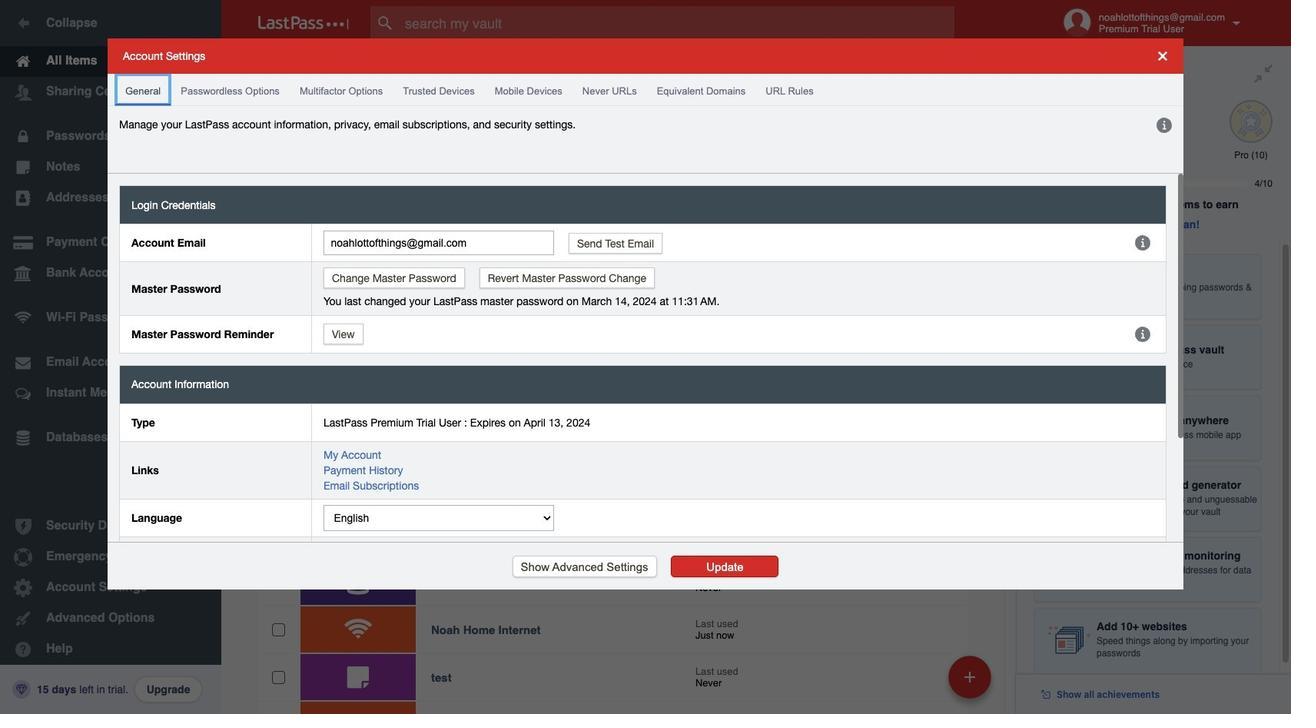 Task type: vqa. For each thing, say whether or not it's contained in the screenshot.
"dialog"
no



Task type: describe. For each thing, give the bounding box(es) containing it.
search my vault text field
[[370, 6, 985, 40]]

main navigation navigation
[[0, 0, 221, 714]]



Task type: locate. For each thing, give the bounding box(es) containing it.
new item navigation
[[943, 651, 1001, 714]]

vault options navigation
[[221, 46, 1016, 92]]

lastpass image
[[258, 16, 349, 30]]

Search search field
[[370, 6, 985, 40]]

new item image
[[965, 671, 975, 682]]



